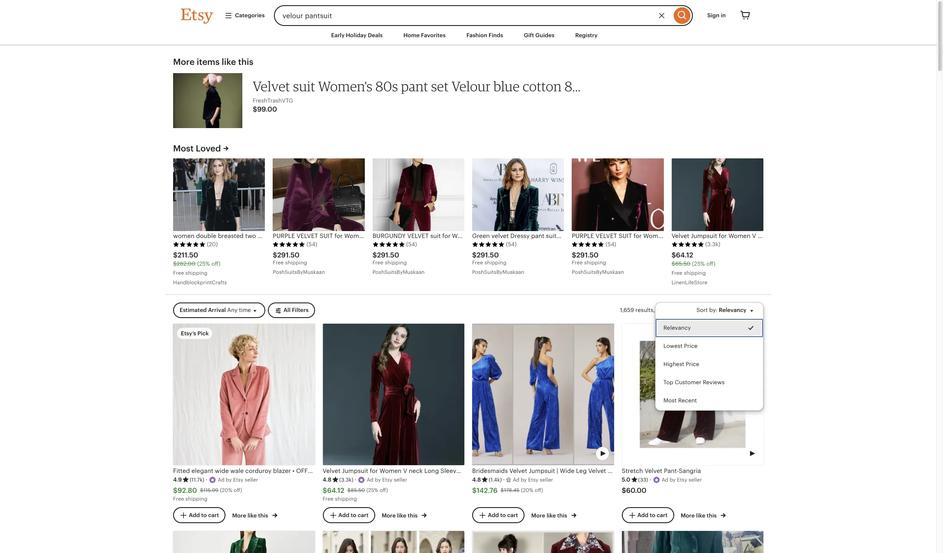 Task type: describe. For each thing, give the bounding box(es) containing it.
banner containing categories
[[165, 0, 772, 26]]

free inside $ 92.80 $ 115.99 (20% off) free shipping
[[173, 497, 184, 503]]

velvet
[[645, 468, 663, 475]]

(20)
[[207, 241, 218, 248]]

more like this link for 92.80
[[232, 511, 278, 520]]

291.50 for purple velvet suit for women/ women pant suit/womens tuxedo /women pant suit/business suit women/women tailored suit/womens coats suit set/ image
[[577, 251, 599, 260]]

holiday
[[346, 32, 367, 39]]

blazer
[[273, 468, 291, 475]]

green velvet 1970s 'montgomery ward' bell bottom suit image
[[622, 532, 764, 554]]

a for 92.80
[[218, 477, 222, 483]]

customer
[[675, 380, 702, 386]]

more like this for 64.12
[[382, 513, 419, 519]]

home
[[404, 32, 420, 39]]

142.76
[[477, 487, 498, 495]]

d for 92.80
[[221, 477, 225, 483]]

(54) for 5 out of 5 stars image for purple velvet suit for women/ women pant suit/womens tuxedo /women pant suit/business suit women/women tailored suit/womens coats suit set/ image
[[606, 241, 617, 248]]

fashion finds link
[[460, 28, 510, 43]]

fashion
[[467, 32, 488, 39]]

shipping inside $ 211.50 $ 282.00 (25% off) free shipping handblockprintcrafts
[[186, 270, 208, 276]]

handblockprintcrafts
[[173, 280, 227, 286]]

more like this for 92.80
[[232, 513, 270, 519]]

more for 64.12
[[382, 513, 396, 519]]

more left items
[[173, 57, 195, 67]]

finds
[[489, 32, 504, 39]]

home favorites link
[[397, 28, 453, 43]]

more for 142.76
[[532, 513, 546, 519]]

filters
[[292, 307, 309, 314]]

92.80
[[178, 487, 197, 495]]

$ 291.50 free shipping poshsuitsbymuskaan for purple velvet suit for women/ women pant suit/womens tuxedo /women pant suit/business suit women/women tailored suit/womens coats suit set/ image
[[572, 251, 625, 276]]

seller for 142.76
[[540, 477, 554, 483]]

4.8 for 142.76
[[473, 477, 481, 483]]

etsy for 142.76
[[529, 477, 539, 483]]

all filters
[[284, 307, 309, 314]]

4 seller from the left
[[689, 477, 703, 483]]

most loved
[[173, 144, 221, 153]]

5 out of 5 stars image for 'burgundy velvet suit for women/ girl pant suit/womens tuxedo /women pant suit/business suit women/women tailored suit/womens coats suit set/' image at the top left of page
[[373, 242, 405, 248]]

lowest price
[[664, 343, 698, 350]]

· for 92.80
[[206, 477, 208, 483]]

shipping inside $ 92.80 $ 115.99 (20% off) free shipping
[[186, 497, 208, 503]]

early holiday deals
[[332, 32, 383, 39]]

1,659 results, with ads
[[621, 307, 680, 314]]

a d b y etsy seller for 142.76
[[513, 477, 554, 483]]

sign in button
[[701, 8, 733, 23]]

60.00
[[627, 487, 647, 495]]

deals
[[368, 32, 383, 39]]

menu containing relevancy
[[656, 303, 764, 411]]

add to cart button for 142.76
[[473, 508, 525, 524]]

(25% for 211.50
[[197, 261, 210, 267]]

4.8 for 64.12
[[323, 477, 332, 483]]

like up green velvet 1970s 'montgomery ward' bell bottom suit image
[[697, 513, 706, 519]]

fitted elegant wide wale corduroy blazer • offon clothing image
[[173, 324, 315, 466]]

etsy's
[[181, 330, 196, 337]]

85.50 for $ 64.12 $ 85.50 (25% off) free shipping linenlifestore
[[676, 261, 691, 267]]

wide
[[215, 468, 229, 475]]

top customer reviews link
[[656, 374, 764, 392]]

d for 64.12
[[371, 477, 374, 483]]

b for 92.80
[[226, 477, 229, 483]]

early holiday deals link
[[325, 28, 390, 43]]

poshsuitsbymuskaan for green velvet dressy pant suits for women wedding guest/women formal suit/custom business/prom 2 piece suits for women and girls image
[[473, 270, 525, 276]]

off) for $ 64.12 $ 85.50 (25% off) free shipping linenlifestore
[[707, 261, 716, 267]]

top customer reviews
[[664, 380, 725, 386]]

$ 92.80 $ 115.99 (20% off) free shipping
[[173, 487, 242, 503]]

4 add to cart from the left
[[638, 512, 668, 519]]

(54) for 5 out of 5 stars image for green velvet dressy pant suits for women wedding guest/women formal suit/custom business/prom 2 piece suits for women and girls image
[[506, 241, 517, 248]]

highest
[[664, 361, 685, 368]]

top
[[664, 380, 674, 386]]

5 out of 5 stars image for the purple velvet suit for women/ women pant suit/womens suit/women pant suit/business suit women/women tailored suit/womens coats suit set/ image on the top of the page
[[273, 242, 306, 248]]

115.99
[[204, 488, 219, 494]]

estimated arrival any time
[[180, 307, 251, 314]]

add to cart for 92.80
[[189, 512, 219, 519]]

99.00
[[257, 105, 277, 114]]

freshtrashvtg
[[253, 98, 293, 104]]

64.12 for $ 64.12 $ 85.50 (25% off) free shipping
[[327, 487, 345, 495]]

more like this link for 142.76
[[532, 511, 577, 520]]

$ 291.50 free shipping poshsuitsbymuskaan for green velvet dressy pant suits for women wedding guest/women formal suit/custom business/prom 2 piece suits for women and girls image
[[473, 251, 525, 276]]

stretch velvet pant-sangria image
[[622, 324, 764, 466]]

this up green velvet 1970s 'montgomery ward' bell bottom suit image
[[707, 513, 717, 519]]

4 add to cart button from the left
[[622, 508, 675, 524]]

with
[[657, 307, 668, 314]]

1,659
[[621, 307, 635, 314]]

free inside the "$ 64.12 $ 85.50 (25% off) free shipping linenlifestore"
[[672, 270, 683, 276]]

like right items
[[222, 57, 236, 67]]

sort by: relevancy
[[697, 307, 747, 314]]

menu bar containing early holiday deals
[[165, 26, 772, 46]]

5.0
[[622, 477, 631, 483]]

registry
[[576, 32, 598, 39]]

free inside $ 211.50 $ 282.00 (25% off) free shipping handblockprintcrafts
[[173, 270, 184, 276]]

lowest price link
[[656, 337, 764, 356]]

velvet jumpsuit for women v neck long sleeves velvet romper wide leg jumpsuit fall winter jumpsuit with belt overalls plus size clothing r58 image for ·
[[323, 324, 465, 466]]

sangria
[[680, 468, 702, 475]]

a d b y etsy seller for 92.80
[[218, 477, 258, 483]]

a d b y etsy seller for 64.12
[[367, 477, 408, 483]]

highest price link
[[656, 356, 764, 374]]

cart for 64.12
[[358, 512, 369, 519]]

most loved link
[[173, 143, 231, 155]]

green velvet dressy pant suits for women wedding guest/women formal suit/custom business/prom 2 piece suits for women and girls image
[[473, 158, 565, 232]]

gift guides
[[524, 32, 555, 39]]

early
[[332, 32, 345, 39]]

purple velvet suit for women/ women pant suit/womens tuxedo /women pant suit/business suit women/women tailored suit/womens coats suit set/ image
[[572, 158, 664, 232]]

5 out of 5 stars image for purple velvet suit for women/ women pant suit/womens tuxedo /women pant suit/business suit women/women tailored suit/womens coats suit set/ image
[[572, 242, 605, 248]]

all filters button
[[268, 303, 315, 319]]

ads
[[670, 307, 680, 314]]

wale
[[231, 468, 244, 475]]

to for 142.76
[[501, 512, 506, 519]]

burgundy velvet suit for women/ girl pant suit/womens tuxedo /women pant suit/business suit women/women tailored suit/womens coats suit set/ image
[[373, 158, 465, 232]]

categories button
[[218, 8, 271, 23]]

cart for 142.76
[[508, 512, 518, 519]]

85.50 for $ 64.12 $ 85.50 (25% off) free shipping
[[351, 488, 365, 494]]

(11.7k)
[[190, 477, 205, 483]]

freshtrashvtg $ 99.00
[[253, 98, 293, 114]]

guides
[[536, 32, 555, 39]]

etsy for 64.12
[[383, 477, 393, 483]]

favorites
[[421, 32, 446, 39]]

reviews
[[703, 380, 725, 386]]

add to cart for 142.76
[[488, 512, 518, 519]]

arrival
[[208, 307, 226, 314]]

1 horizontal spatial (3.3k)
[[706, 241, 721, 248]]

registry link
[[569, 28, 605, 43]]

velvet jumpsuit for women v neck long sleeves velvet romper wide leg jumpsuit fall winter jumpsuit with belt overalls plus size clothing r58 image for (3.3k)
[[672, 158, 764, 232]]

a for 142.76
[[513, 477, 517, 483]]

relevancy link
[[656, 319, 764, 337]]

4.9
[[173, 477, 182, 483]]

clothing
[[319, 468, 344, 475]]

off) for $ 211.50 $ 282.00 (25% off) free shipping handblockprintcrafts
[[212, 261, 221, 267]]

this for 92.80
[[258, 513, 268, 519]]

by:
[[710, 307, 718, 314]]

elegant
[[192, 468, 213, 475]]

offon
[[296, 468, 318, 475]]

home favorites
[[404, 32, 446, 39]]

relevancy inside menu
[[664, 325, 692, 331]]

b for 142.76
[[521, 477, 525, 483]]

product video element for $ 142.76 $ 178.45 (20% off)
[[473, 324, 615, 466]]

highest price
[[664, 361, 700, 368]]

add for 92.80
[[189, 512, 200, 519]]

$ 64.12 $ 85.50 (25% off) free shipping linenlifestore
[[672, 251, 716, 286]]

women double breasted two piece suit in velvet in emerald green /emerald green/two piece suit/top/womens suit/women's suit set/wedding suit. image
[[173, 158, 265, 232]]

291.50 for 'burgundy velvet suit for women/ girl pant suit/womens tuxedo /women pant suit/business suit women/women tailored suit/womens coats suit set/' image at the top left of page
[[377, 251, 400, 260]]

poshsuitsbymuskaan for 'burgundy velvet suit for women/ girl pant suit/womens tuxedo /women pant suit/business suit women/women tailored suit/womens coats suit set/' image at the top left of page
[[373, 270, 425, 276]]

most recent link
[[656, 392, 764, 411]]

pant-
[[665, 468, 680, 475]]

most for most loved
[[173, 144, 194, 153]]

sign
[[708, 12, 720, 19]]



Task type: locate. For each thing, give the bounding box(es) containing it.
1 vertical spatial 64.12
[[327, 487, 345, 495]]

85.50 inside the "$ 64.12 $ 85.50 (25% off) free shipping linenlifestore"
[[676, 261, 691, 267]]

off) for $ 92.80 $ 115.99 (20% off) free shipping
[[234, 488, 242, 494]]

4 b from the left
[[670, 477, 674, 483]]

0 vertical spatial relevancy
[[720, 307, 747, 314]]

like for 142.76
[[547, 513, 556, 519]]

3 $ 291.50 free shipping poshsuitsbymuskaan from the left
[[473, 251, 525, 276]]

like for 92.80
[[248, 513, 257, 519]]

add for 64.12
[[339, 512, 350, 519]]

$ 60.00
[[622, 487, 647, 495]]

3 5 out of 5 stars image from the left
[[373, 242, 405, 248]]

0 horizontal spatial (3.3k)
[[340, 477, 354, 483]]

most left loved
[[173, 144, 194, 153]]

b for 64.12
[[375, 477, 379, 483]]

1 d from the left
[[221, 477, 225, 483]]

like for 64.12
[[397, 513, 407, 519]]

b down pant-
[[670, 477, 674, 483]]

1 y from the left
[[229, 477, 232, 483]]

gift guides link
[[518, 28, 561, 43]]

3 etsy from the left
[[529, 477, 539, 483]]

3 cart from the left
[[508, 512, 518, 519]]

vintage 1970s burgundy velvet 3-piece pant suit by one main place - xs image
[[473, 532, 615, 554]]

off) for $ 64.12 $ 85.50 (25% off) free shipping
[[380, 488, 388, 494]]

(33)
[[639, 477, 649, 483]]

1 291.50 from the left
[[277, 251, 300, 260]]

64.12 for $ 64.12 $ 85.50 (25% off) free shipping linenlifestore
[[677, 251, 694, 260]]

(25% for 64.12
[[693, 261, 706, 267]]

add to cart down $ 92.80 $ 115.99 (20% off) free shipping
[[189, 512, 219, 519]]

1 vertical spatial relevancy
[[664, 325, 692, 331]]

2 cart from the left
[[358, 512, 369, 519]]

2 (20% from the left
[[521, 488, 534, 494]]

menu
[[656, 303, 764, 411]]

items
[[197, 57, 220, 67]]

1 horizontal spatial 85.50
[[676, 261, 691, 267]]

most for most recent
[[664, 398, 677, 404]]

add down $ 92.80 $ 115.99 (20% off) free shipping
[[189, 512, 200, 519]]

shipping inside $ 64.12 $ 85.50 (25% off) free shipping
[[335, 497, 357, 503]]

add
[[189, 512, 200, 519], [339, 512, 350, 519], [488, 512, 499, 519], [638, 512, 649, 519]]

3 y from the left
[[524, 477, 527, 483]]

1 horizontal spatial 4.8
[[473, 477, 481, 483]]

(25% inside $ 64.12 $ 85.50 (25% off) free shipping
[[367, 488, 379, 494]]

211.50
[[178, 251, 198, 260]]

4 5 out of 5 stars image from the left
[[473, 242, 505, 248]]

add to cart button down '$ 142.76 $ 178.45 (20% off)'
[[473, 508, 525, 524]]

product video element for $ 60.00
[[622, 324, 764, 466]]

d down pant-
[[666, 477, 669, 483]]

d down wide at the left of page
[[221, 477, 225, 483]]

3 add to cart from the left
[[488, 512, 518, 519]]

d up $ 64.12 $ 85.50 (25% off) free shipping
[[371, 477, 374, 483]]

like up vintage 1970s burgundy velvet 3-piece pant suit by one main place - xs image
[[547, 513, 556, 519]]

3 more like this link from the left
[[532, 511, 577, 520]]

a d b y etsy seller up $ 64.12 $ 85.50 (25% off) free shipping
[[367, 477, 408, 483]]

5 5 out of 5 stars image from the left
[[572, 242, 605, 248]]

2 a d b y etsy seller from the left
[[367, 477, 408, 483]]

price for highest price
[[686, 361, 700, 368]]

price right lowest
[[685, 343, 698, 350]]

a d b y etsy seller up 178.45
[[513, 477, 554, 483]]

this
[[238, 57, 254, 67], [258, 513, 268, 519], [408, 513, 418, 519], [558, 513, 568, 519], [707, 513, 717, 519]]

4 (54) from the left
[[606, 241, 617, 248]]

2 $ 291.50 free shipping poshsuitsbymuskaan from the left
[[373, 251, 425, 276]]

$ inside '$ 142.76 $ 178.45 (20% off)'
[[501, 488, 504, 494]]

seller for 92.80
[[245, 477, 258, 483]]

2 to from the left
[[351, 512, 357, 519]]

d up 178.45
[[517, 477, 520, 483]]

more like this up women's velvet 2 piece suit office lady business blazer&pants double breasted wedding image at the left bottom of the page
[[232, 513, 270, 519]]

a for 64.12
[[367, 477, 371, 483]]

a up 178.45
[[513, 477, 517, 483]]

(25% inside $ 211.50 $ 282.00 (25% off) free shipping handblockprintcrafts
[[197, 261, 210, 267]]

0 horizontal spatial most
[[173, 144, 194, 153]]

b down wide at the left of page
[[226, 477, 229, 483]]

poshsuitsbymuskaan for the purple velvet suit for women/ women pant suit/womens suit/women pant suit/business suit women/women tailored suit/womens coats suit set/ image on the top of the page
[[273, 270, 325, 276]]

relevancy down ads
[[664, 325, 692, 331]]

· for 64.12
[[355, 477, 357, 483]]

relevancy right by:
[[720, 307, 747, 314]]

more up green velvet 1970s 'montgomery ward' bell bottom suit image
[[681, 513, 695, 519]]

stretch velvet pant-sangria
[[622, 468, 702, 475]]

add to cart for 64.12
[[339, 512, 369, 519]]

free inside $ 64.12 $ 85.50 (25% off) free shipping
[[323, 497, 334, 503]]

$ inside freshtrashvtg $ 99.00
[[253, 105, 257, 114]]

282.00
[[177, 261, 196, 267]]

1 · from the left
[[206, 477, 208, 483]]

3 · from the left
[[504, 477, 505, 483]]

· up $ 64.12 $ 85.50 (25% off) free shipping
[[355, 477, 357, 483]]

fitted
[[173, 468, 190, 475]]

5 out of 5 stars image for women double breasted two piece suit in velvet in emerald green /emerald green/two piece suit/top/womens suit/women's suit set/wedding suit. image at the left of page
[[173, 242, 206, 248]]

more like this for 142.76
[[532, 513, 569, 519]]

y down pant-
[[673, 477, 676, 483]]

2 seller from the left
[[394, 477, 408, 483]]

1 add to cart button from the left
[[173, 508, 226, 524]]

0 horizontal spatial 85.50
[[351, 488, 365, 494]]

6 5 out of 5 stars image from the left
[[672, 242, 705, 248]]

4.8 down clothing at the left of the page
[[323, 477, 332, 483]]

1 poshsuitsbymuskaan from the left
[[273, 270, 325, 276]]

this up women's velvet 2 piece suit office lady business blazer&pants double breasted wedding image at the left bottom of the page
[[258, 513, 268, 519]]

0 horizontal spatial 4.8
[[323, 477, 332, 483]]

1 horizontal spatial velvet jumpsuit for women v neck long sleeves velvet romper wide leg jumpsuit fall winter jumpsuit with belt overalls plus size clothing r58 image
[[672, 158, 764, 232]]

cart down $ 92.80 $ 115.99 (20% off) free shipping
[[208, 512, 219, 519]]

add to cart down '$ 142.76 $ 178.45 (20% off)'
[[488, 512, 518, 519]]

sign in
[[708, 12, 726, 19]]

1 (20% from the left
[[220, 488, 233, 494]]

(54)
[[307, 241, 318, 248], [407, 241, 417, 248], [506, 241, 517, 248], [606, 241, 617, 248]]

product video element
[[473, 324, 615, 466], [622, 324, 764, 466]]

2 add to cart from the left
[[339, 512, 369, 519]]

2 291.50 from the left
[[377, 251, 400, 260]]

time
[[239, 307, 251, 314]]

y for 64.12
[[378, 477, 381, 483]]

none search field inside banner
[[274, 5, 694, 26]]

1 a d b y etsy seller from the left
[[218, 477, 258, 483]]

0 vertical spatial most
[[173, 144, 194, 153]]

this up silver gray/ red/ blue velvet pantsuit, designer woman suit jacket + pants slim cut deluxe for smart casual/ formal/ party event/ gift image
[[408, 513, 418, 519]]

4 d from the left
[[666, 477, 669, 483]]

lowest
[[664, 343, 683, 350]]

2 poshsuitsbymuskaan from the left
[[373, 270, 425, 276]]

add down $ 64.12 $ 85.50 (25% off) free shipping
[[339, 512, 350, 519]]

2 more like this link from the left
[[382, 511, 427, 520]]

3 add from the left
[[488, 512, 499, 519]]

b up $ 64.12 $ 85.50 (25% off) free shipping
[[375, 477, 379, 483]]

1 add to cart from the left
[[189, 512, 219, 519]]

add to cart button for 64.12
[[323, 508, 375, 524]]

4 more like this link from the left
[[681, 511, 727, 520]]

(20% right 178.45
[[521, 488, 534, 494]]

· right '(11.7k)'
[[206, 477, 208, 483]]

•
[[293, 468, 295, 475]]

poshsuitsbymuskaan
[[273, 270, 325, 276], [373, 270, 425, 276], [473, 270, 525, 276], [572, 270, 625, 276]]

0 vertical spatial price
[[685, 343, 698, 350]]

seller
[[245, 477, 258, 483], [394, 477, 408, 483], [540, 477, 554, 483], [689, 477, 703, 483]]

3 to from the left
[[501, 512, 506, 519]]

0 vertical spatial 85.50
[[676, 261, 691, 267]]

$ 211.50 $ 282.00 (25% off) free shipping handblockprintcrafts
[[173, 251, 227, 286]]

b up '$ 142.76 $ 178.45 (20% off)'
[[521, 477, 525, 483]]

more like this link
[[232, 511, 278, 520], [382, 511, 427, 520], [532, 511, 577, 520], [681, 511, 727, 520]]

a down stretch velvet pant-sangria
[[662, 477, 666, 483]]

off) inside '$ 142.76 $ 178.45 (20% off)'
[[535, 488, 544, 494]]

0 horizontal spatial product video element
[[473, 324, 615, 466]]

most
[[173, 144, 194, 153], [664, 398, 677, 404]]

fashion finds
[[467, 32, 504, 39]]

1 product video element from the left
[[473, 324, 615, 466]]

in
[[721, 12, 726, 19]]

291.50 for the purple velvet suit for women/ women pant suit/womens suit/women pant suit/business suit women/women tailored suit/womens coats suit set/ image on the top of the page
[[277, 251, 300, 260]]

velvet jumpsuit for women v neck long sleeves velvet romper wide leg jumpsuit fall winter jumpsuit with belt overalls plus size clothing r58 image
[[672, 158, 764, 232], [323, 324, 465, 466]]

4.8
[[323, 477, 332, 483], [473, 477, 481, 483]]

1 4.8 from the left
[[323, 477, 332, 483]]

4 cart from the left
[[657, 512, 668, 519]]

1 horizontal spatial (20%
[[521, 488, 534, 494]]

0 horizontal spatial relevancy
[[664, 325, 692, 331]]

3 b from the left
[[521, 477, 525, 483]]

64.12 inside the "$ 64.12 $ 85.50 (25% off) free shipping linenlifestore"
[[677, 251, 694, 260]]

corduroy
[[246, 468, 272, 475]]

(1.4k)
[[489, 477, 502, 483]]

shipping inside the "$ 64.12 $ 85.50 (25% off) free shipping linenlifestore"
[[685, 270, 707, 276]]

(20% inside '$ 142.76 $ 178.45 (20% off)'
[[521, 488, 534, 494]]

$
[[253, 105, 257, 114], [173, 251, 178, 260], [273, 251, 277, 260], [373, 251, 377, 260], [473, 251, 477, 260], [572, 251, 577, 260], [672, 251, 677, 260], [173, 261, 177, 267], [672, 261, 676, 267], [173, 487, 178, 495], [323, 487, 327, 495], [473, 487, 477, 495], [622, 487, 627, 495], [200, 488, 204, 494], [348, 488, 351, 494], [501, 488, 504, 494]]

d for 142.76
[[517, 477, 520, 483]]

more up women's velvet 2 piece suit office lady business blazer&pants double breasted wedding image at the left bottom of the page
[[232, 513, 246, 519]]

more like this link up green velvet 1970s 'montgomery ward' bell bottom suit image
[[681, 511, 727, 520]]

this right items
[[238, 57, 254, 67]]

· right (33) at the bottom right of page
[[650, 477, 652, 483]]

women's velvet 2 piece suit office lady business blazer&pants double breasted wedding image
[[173, 532, 315, 554]]

add to cart button down 60.00
[[622, 508, 675, 524]]

1 b from the left
[[226, 477, 229, 483]]

more like this
[[232, 513, 270, 519], [382, 513, 419, 519], [532, 513, 569, 519], [681, 513, 719, 519]]

0 horizontal spatial (20%
[[220, 488, 233, 494]]

1 horizontal spatial relevancy
[[720, 307, 747, 314]]

more like this up green velvet 1970s 'montgomery ward' bell bottom suit image
[[681, 513, 719, 519]]

add to cart button for 92.80
[[173, 508, 226, 524]]

1 horizontal spatial 64.12
[[677, 251, 694, 260]]

y for 142.76
[[524, 477, 527, 483]]

$ 291.50 free shipping poshsuitsbymuskaan for the purple velvet suit for women/ women pant suit/womens suit/women pant suit/business suit women/women tailored suit/womens coats suit set/ image on the top of the page
[[273, 251, 325, 276]]

etsy up $ 64.12 $ 85.50 (25% off) free shipping
[[383, 477, 393, 483]]

shipping
[[285, 260, 307, 266], [385, 260, 407, 266], [485, 260, 507, 266], [585, 260, 607, 266], [186, 270, 208, 276], [685, 270, 707, 276], [186, 497, 208, 503], [335, 497, 357, 503]]

85.50
[[676, 261, 691, 267], [351, 488, 365, 494]]

3 d from the left
[[517, 477, 520, 483]]

64.12 down clothing at the left of the page
[[327, 487, 345, 495]]

etsy up '$ 142.76 $ 178.45 (20% off)'
[[529, 477, 539, 483]]

4 to from the left
[[650, 512, 656, 519]]

loved
[[196, 144, 221, 153]]

3 more like this from the left
[[532, 513, 569, 519]]

2 add from the left
[[339, 512, 350, 519]]

1 etsy from the left
[[233, 477, 244, 483]]

add to cart down 60.00
[[638, 512, 668, 519]]

off) inside $ 64.12 $ 85.50 (25% off) free shipping
[[380, 488, 388, 494]]

off) inside $ 92.80 $ 115.99 (20% off) free shipping
[[234, 488, 242, 494]]

etsy for 92.80
[[233, 477, 244, 483]]

etsy's pick
[[181, 330, 209, 337]]

2 add to cart button from the left
[[323, 508, 375, 524]]

a up $ 64.12 $ 85.50 (25% off) free shipping
[[367, 477, 371, 483]]

1 add from the left
[[189, 512, 200, 519]]

to for 64.12
[[351, 512, 357, 519]]

(20% inside $ 92.80 $ 115.99 (20% off) free shipping
[[220, 488, 233, 494]]

add down 142.76
[[488, 512, 499, 519]]

4 a d b y etsy seller from the left
[[662, 477, 703, 483]]

more like this link up women's velvet 2 piece suit office lady business blazer&pants double breasted wedding image at the left bottom of the page
[[232, 511, 278, 520]]

(20% for 142.76
[[521, 488, 534, 494]]

291.50 for green velvet dressy pant suits for women wedding guest/women formal suit/custom business/prom 2 piece suits for women and girls image
[[477, 251, 499, 260]]

0 horizontal spatial 64.12
[[327, 487, 345, 495]]

etsy down sangria
[[678, 477, 688, 483]]

cart down $ 64.12 $ 85.50 (25% off) free shipping
[[358, 512, 369, 519]]

2 · from the left
[[355, 477, 357, 483]]

Search for anything text field
[[274, 5, 672, 26]]

price for lowest price
[[685, 343, 698, 350]]

results,
[[636, 307, 656, 314]]

b
[[226, 477, 229, 483], [375, 477, 379, 483], [521, 477, 525, 483], [670, 477, 674, 483]]

1 vertical spatial price
[[686, 361, 700, 368]]

3 a from the left
[[513, 477, 517, 483]]

a d b y etsy seller down sangria
[[662, 477, 703, 483]]

velvet suit women's 80s pant set velour blue cotton 80s sport suit pajamas style set velour pantsuit blue velvet pantsuit athletic suit image
[[173, 73, 243, 128]]

etsy down wale
[[233, 477, 244, 483]]

off) inside $ 211.50 $ 282.00 (25% off) free shipping handblockprintcrafts
[[212, 261, 221, 267]]

a down wide at the left of page
[[218, 477, 222, 483]]

add to cart button down $ 64.12 $ 85.50 (25% off) free shipping
[[323, 508, 375, 524]]

more like this up vintage 1970s burgundy velvet 3-piece pant suit by one main place - xs image
[[532, 513, 569, 519]]

2 y from the left
[[378, 477, 381, 483]]

1 seller from the left
[[245, 477, 258, 483]]

recent
[[679, 398, 698, 404]]

1 vertical spatial (3.3k)
[[340, 477, 354, 483]]

3 seller from the left
[[540, 477, 554, 483]]

all
[[284, 307, 291, 314]]

None search field
[[274, 5, 694, 26]]

price inside 'link'
[[685, 343, 698, 350]]

most recent
[[664, 398, 698, 404]]

1 horizontal spatial (25%
[[367, 488, 379, 494]]

cart down 178.45
[[508, 512, 518, 519]]

0 vertical spatial velvet jumpsuit for women v neck long sleeves velvet romper wide leg jumpsuit fall winter jumpsuit with belt overalls plus size clothing r58 image
[[672, 158, 764, 232]]

poshsuitsbymuskaan for purple velvet suit for women/ women pant suit/womens tuxedo /women pant suit/business suit women/women tailored suit/womens coats suit set/ image
[[572, 270, 625, 276]]

0 vertical spatial (3.3k)
[[706, 241, 721, 248]]

$ 142.76 $ 178.45 (20% off)
[[473, 487, 544, 495]]

stretch
[[622, 468, 644, 475]]

· for 142.76
[[504, 477, 505, 483]]

5 out of 5 stars image
[[173, 242, 206, 248], [273, 242, 306, 248], [373, 242, 405, 248], [473, 242, 505, 248], [572, 242, 605, 248], [672, 242, 705, 248]]

0 horizontal spatial velvet jumpsuit for women v neck long sleeves velvet romper wide leg jumpsuit fall winter jumpsuit with belt overalls plus size clothing r58 image
[[323, 324, 465, 466]]

2 product video element from the left
[[622, 324, 764, 466]]

off) for $ 142.76 $ 178.45 (20% off)
[[535, 488, 544, 494]]

cart for 92.80
[[208, 512, 219, 519]]

like up silver gray/ red/ blue velvet pantsuit, designer woman suit jacket + pants slim cut deluxe for smart casual/ formal/ party event/ gift image
[[397, 513, 407, 519]]

4 more like this from the left
[[681, 513, 719, 519]]

add to cart
[[189, 512, 219, 519], [339, 512, 369, 519], [488, 512, 518, 519], [638, 512, 668, 519]]

(54) for 5 out of 5 stars image related to the purple velvet suit for women/ women pant suit/womens suit/women pant suit/business suit women/women tailored suit/womens coats suit set/ image on the top of the page
[[307, 241, 318, 248]]

85.50 inside $ 64.12 $ 85.50 (25% off) free shipping
[[351, 488, 365, 494]]

(3.3k) up $ 64.12 $ 85.50 (25% off) free shipping
[[340, 477, 354, 483]]

relevancy
[[720, 307, 747, 314], [664, 325, 692, 331]]

5 out of 5 stars image for green velvet dressy pant suits for women wedding guest/women formal suit/custom business/prom 2 piece suits for women and girls image
[[473, 242, 505, 248]]

2 horizontal spatial (25%
[[693, 261, 706, 267]]

this for 142.76
[[558, 513, 568, 519]]

1 vertical spatial 85.50
[[351, 488, 365, 494]]

0 horizontal spatial (25%
[[197, 261, 210, 267]]

3 poshsuitsbymuskaan from the left
[[473, 270, 525, 276]]

purple velvet suit for women/ women pant suit/womens suit/women pant suit/business suit women/women tailored suit/womens coats suit set/ image
[[273, 158, 365, 232]]

y
[[229, 477, 232, 483], [378, 477, 381, 483], [524, 477, 527, 483], [673, 477, 676, 483]]

more
[[173, 57, 195, 67], [232, 513, 246, 519], [382, 513, 396, 519], [532, 513, 546, 519], [681, 513, 695, 519]]

banner
[[165, 0, 772, 26]]

2 etsy from the left
[[383, 477, 393, 483]]

1 to from the left
[[201, 512, 207, 519]]

add to cart down $ 64.12 $ 85.50 (25% off) free shipping
[[339, 512, 369, 519]]

linenlifestore
[[672, 280, 708, 286]]

more up silver gray/ red/ blue velvet pantsuit, designer woman suit jacket + pants slim cut deluxe for smart casual/ formal/ party event/ gift image
[[382, 513, 396, 519]]

bridesmaids velvet jumpsuit | wide leg velvet jumpsuit | bridesmaid elegant wrap jumpsuit | royal blue one shoulder jumpsuit image
[[473, 324, 615, 466]]

0 vertical spatial 64.12
[[677, 251, 694, 260]]

more like this link for 64.12
[[382, 511, 427, 520]]

2 4.8 from the left
[[473, 477, 481, 483]]

y for 92.80
[[229, 477, 232, 483]]

1 horizontal spatial product video element
[[622, 324, 764, 466]]

estimated
[[180, 307, 207, 314]]

like
[[222, 57, 236, 67], [248, 513, 257, 519], [397, 513, 407, 519], [547, 513, 556, 519], [697, 513, 706, 519]]

1 more like this link from the left
[[232, 511, 278, 520]]

64.12
[[677, 251, 694, 260], [327, 487, 345, 495]]

1 more like this from the left
[[232, 513, 270, 519]]

2 more like this from the left
[[382, 513, 419, 519]]

4 a from the left
[[662, 477, 666, 483]]

add to cart button down $ 92.80 $ 115.99 (20% off) free shipping
[[173, 508, 226, 524]]

(25% inside the "$ 64.12 $ 85.50 (25% off) free shipping linenlifestore"
[[693, 261, 706, 267]]

· right (1.4k)
[[504, 477, 505, 483]]

cart up green velvet 1970s 'montgomery ward' bell bottom suit image
[[657, 512, 668, 519]]

(20% for 92.80
[[220, 488, 233, 494]]

2 (54) from the left
[[407, 241, 417, 248]]

3 add to cart button from the left
[[473, 508, 525, 524]]

1 cart from the left
[[208, 512, 219, 519]]

4 poshsuitsbymuskaan from the left
[[572, 270, 625, 276]]

this for 64.12
[[408, 513, 418, 519]]

any
[[227, 307, 238, 314]]

4 $ 291.50 free shipping poshsuitsbymuskaan from the left
[[572, 251, 625, 276]]

1 vertical spatial velvet jumpsuit for women v neck long sleeves velvet romper wide leg jumpsuit fall winter jumpsuit with belt overalls plus size clothing r58 image
[[323, 324, 465, 466]]

off) inside the "$ 64.12 $ 85.50 (25% off) free shipping linenlifestore"
[[707, 261, 716, 267]]

more up vintage 1970s burgundy velvet 3-piece pant suit by one main place - xs image
[[532, 513, 546, 519]]

categories
[[235, 12, 265, 19]]

1 $ 291.50 free shipping poshsuitsbymuskaan from the left
[[273, 251, 325, 276]]

more like this up silver gray/ red/ blue velvet pantsuit, designer woman suit jacket + pants slim cut deluxe for smart casual/ formal/ party event/ gift image
[[382, 513, 419, 519]]

4 etsy from the left
[[678, 477, 688, 483]]

more like this link up silver gray/ red/ blue velvet pantsuit, designer woman suit jacket + pants slim cut deluxe for smart casual/ formal/ party event/ gift image
[[382, 511, 427, 520]]

3 a d b y etsy seller from the left
[[513, 477, 554, 483]]

cart
[[208, 512, 219, 519], [358, 512, 369, 519], [508, 512, 518, 519], [657, 512, 668, 519]]

this up vintage 1970s burgundy velvet 3-piece pant suit by one main place - xs image
[[558, 513, 568, 519]]

4 · from the left
[[650, 477, 652, 483]]

silver gray/ red/ blue velvet pantsuit, designer woman suit jacket + pants slim cut deluxe for smart casual/ formal/ party event/ gift image
[[323, 532, 465, 554]]

178.45
[[504, 488, 520, 494]]

64.12 up linenlifestore
[[677, 251, 694, 260]]

(54) for 5 out of 5 stars image for 'burgundy velvet suit for women/ girl pant suit/womens tuxedo /women pant suit/business suit women/women tailored suit/womens coats suit set/' image at the top left of page
[[407, 241, 417, 248]]

$ 64.12 $ 85.50 (25% off) free shipping
[[323, 487, 388, 503]]

most left recent
[[664, 398, 677, 404]]

gift
[[524, 32, 535, 39]]

more items like this
[[173, 57, 254, 67]]

a d b y etsy seller down wale
[[218, 477, 258, 483]]

1 horizontal spatial most
[[664, 398, 677, 404]]

4 y from the left
[[673, 477, 676, 483]]

1 (54) from the left
[[307, 241, 318, 248]]

sort
[[697, 307, 708, 314]]

$ 291.50 free shipping poshsuitsbymuskaan for 'burgundy velvet suit for women/ girl pant suit/womens tuxedo /women pant suit/business suit women/women tailored suit/womens coats suit set/' image at the top left of page
[[373, 251, 425, 276]]

4 add from the left
[[638, 512, 649, 519]]

4.8 up 142.76
[[473, 477, 481, 483]]

(20%
[[220, 488, 233, 494], [521, 488, 534, 494]]

2 d from the left
[[371, 477, 374, 483]]

like up women's velvet 2 piece suit office lady business blazer&pants double breasted wedding image at the left bottom of the page
[[248, 513, 257, 519]]

3 291.50 from the left
[[477, 251, 499, 260]]

y down wale
[[229, 477, 232, 483]]

seller for 64.12
[[394, 477, 408, 483]]

more for 92.80
[[232, 513, 246, 519]]

2 5 out of 5 stars image from the left
[[273, 242, 306, 248]]

3 (54) from the left
[[506, 241, 517, 248]]

add down 60.00
[[638, 512, 649, 519]]

4 291.50 from the left
[[577, 251, 599, 260]]

menu bar
[[165, 26, 772, 46]]

more like this link up vintage 1970s burgundy velvet 3-piece pant suit by one main place - xs image
[[532, 511, 577, 520]]

1 5 out of 5 stars image from the left
[[173, 242, 206, 248]]

y up $ 64.12 $ 85.50 (25% off) free shipping
[[378, 477, 381, 483]]

(3.3k) up the "$ 64.12 $ 85.50 (25% off) free shipping linenlifestore"
[[706, 241, 721, 248]]

2 a from the left
[[367, 477, 371, 483]]

add for 142.76
[[488, 512, 499, 519]]

y up '$ 142.76 $ 178.45 (20% off)'
[[524, 477, 527, 483]]

64.12 inside $ 64.12 $ 85.50 (25% off) free shipping
[[327, 487, 345, 495]]

1 a from the left
[[218, 477, 222, 483]]

to for 92.80
[[201, 512, 207, 519]]

2 b from the left
[[375, 477, 379, 483]]

price up top customer reviews
[[686, 361, 700, 368]]

off)
[[212, 261, 221, 267], [707, 261, 716, 267], [234, 488, 242, 494], [380, 488, 388, 494], [535, 488, 544, 494]]

1 vertical spatial most
[[664, 398, 677, 404]]

(20% right 115.99
[[220, 488, 233, 494]]

free
[[273, 260, 284, 266], [373, 260, 384, 266], [473, 260, 484, 266], [572, 260, 583, 266], [173, 270, 184, 276], [672, 270, 683, 276], [173, 497, 184, 503], [323, 497, 334, 503]]



Task type: vqa. For each thing, say whether or not it's contained in the screenshot.
PURPLE VELVET SUIT for Women/ Women Pant Suit/Womens suit/Women Pant Suit/Business Suit Women/Women Tailored Suit/Womens Coats Suit Set/ Image $ 291.50 FREE SHIPPING POSHSUITSBYMUSKAAN
yes



